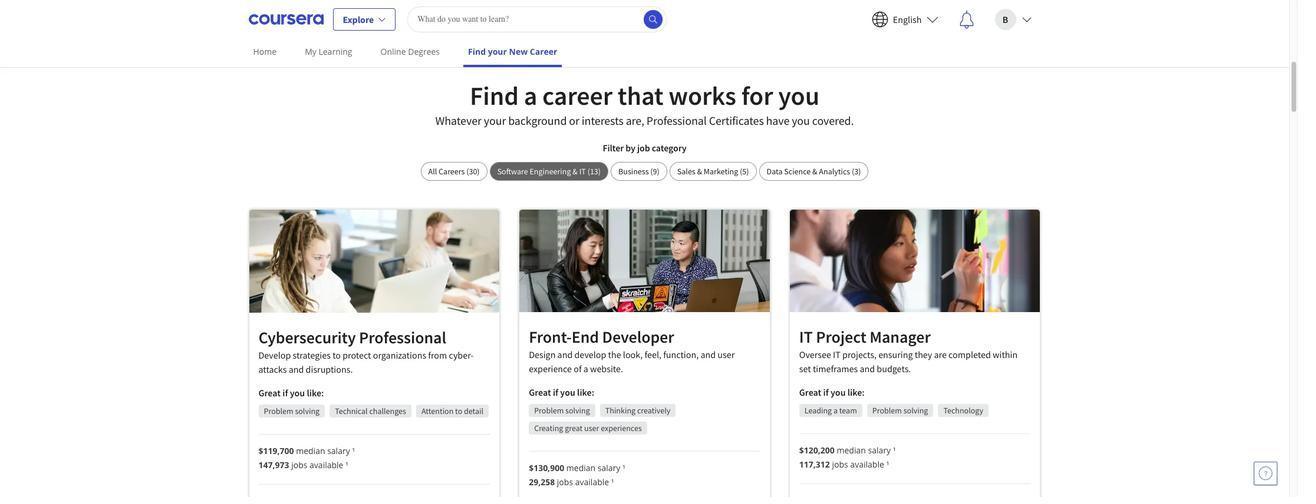 Task type: vqa. For each thing, say whether or not it's contained in the screenshot.


Task type: locate. For each thing, give the bounding box(es) containing it.
Software Engineering & IT (13) button
[[490, 162, 609, 181]]

0 vertical spatial it
[[580, 166, 586, 177]]

0 horizontal spatial a
[[524, 80, 538, 112]]

jobs for developer
[[557, 477, 573, 488]]

(3)
[[852, 166, 861, 177]]

creating great user experiences
[[534, 423, 642, 434]]

1 vertical spatial a
[[584, 363, 589, 375]]

you
[[779, 80, 820, 112], [792, 113, 810, 128], [561, 387, 576, 399], [831, 387, 846, 399], [290, 388, 305, 399]]

find your new career link
[[464, 38, 562, 67]]

0 vertical spatial user
[[718, 349, 735, 361]]

it up timeframes
[[833, 349, 841, 361]]

0 vertical spatial a
[[524, 80, 538, 112]]

certificates
[[709, 113, 764, 128]]

solving for professional
[[295, 406, 320, 417]]

find up whatever
[[470, 80, 519, 112]]

available right 29,258
[[576, 477, 609, 488]]

1 horizontal spatial salary
[[598, 463, 621, 474]]

1 horizontal spatial solving
[[566, 406, 590, 416]]

website.
[[590, 363, 623, 375]]

2 horizontal spatial median
[[837, 445, 866, 457]]

a up 'background'
[[524, 80, 538, 112]]

solving up the 'great'
[[566, 406, 590, 416]]

a right of on the left of page
[[584, 363, 589, 375]]

0 horizontal spatial user
[[585, 423, 600, 434]]

1 horizontal spatial a
[[584, 363, 589, 375]]

1 vertical spatial find
[[470, 80, 519, 112]]

2 horizontal spatial &
[[813, 166, 818, 177]]

1 horizontal spatial jobs
[[557, 477, 573, 488]]

1 horizontal spatial like:
[[577, 387, 595, 399]]

jobs inside $119,700 median salary ¹ 147,973 jobs available ¹
[[291, 460, 308, 471]]

develop
[[575, 349, 607, 361]]

develop
[[259, 350, 291, 362]]

median inside $119,700 median salary ¹ 147,973 jobs available ¹
[[296, 446, 325, 457]]

it up oversee
[[800, 327, 813, 348]]

like: for developer
[[577, 387, 595, 399]]

2 horizontal spatial a
[[834, 406, 838, 416]]

your right whatever
[[484, 113, 506, 128]]

great if you like: down experience
[[529, 387, 595, 399]]

problem solving
[[534, 406, 590, 416], [873, 406, 929, 416], [264, 406, 320, 417]]

if up the leading a team
[[824, 387, 829, 399]]

available inside $130,900 median salary ¹ 29,258 jobs available ¹
[[576, 477, 609, 488]]

0 horizontal spatial salary
[[327, 446, 350, 457]]

1 & from the left
[[573, 166, 578, 177]]

great if you like:
[[529, 387, 595, 399], [800, 387, 865, 399], [259, 388, 324, 399]]

great if you like: up the leading a team
[[800, 387, 865, 399]]

0 horizontal spatial &
[[573, 166, 578, 177]]

3 & from the left
[[813, 166, 818, 177]]

2 horizontal spatial available
[[851, 460, 885, 471]]

like:
[[577, 387, 595, 399], [848, 387, 865, 399], [307, 388, 324, 399]]

1 vertical spatial your
[[484, 113, 506, 128]]

organizations
[[373, 350, 427, 362]]

experience
[[529, 363, 572, 375]]

developer
[[603, 327, 675, 348]]

find inside the find a career that works for you whatever your background or interests are, professional certificates have you covered.
[[470, 80, 519, 112]]

have
[[767, 113, 790, 128]]

(5)
[[740, 166, 749, 177]]

like: down of on the left of page
[[577, 387, 595, 399]]

1 horizontal spatial professional
[[647, 113, 707, 128]]

1 horizontal spatial &
[[697, 166, 703, 177]]

it left (13)
[[580, 166, 586, 177]]

thinking creatively
[[606, 406, 671, 416]]

0 horizontal spatial problem
[[264, 406, 294, 417]]

you for cybersecurity professional
[[290, 388, 305, 399]]

1 horizontal spatial if
[[553, 387, 559, 399]]

professional up the organizations
[[359, 327, 446, 349]]

median inside $130,900 median salary ¹ 29,258 jobs available ¹
[[567, 463, 596, 474]]

user right the function,
[[718, 349, 735, 361]]

median
[[837, 445, 866, 457], [296, 446, 325, 457], [567, 463, 596, 474]]

like: down 'disruptions.' on the bottom left
[[307, 388, 324, 399]]

you down of on the left of page
[[561, 387, 576, 399]]

you for front-end developer
[[561, 387, 576, 399]]

median right $120,200 on the right of page
[[837, 445, 866, 457]]

you up the leading a team
[[831, 387, 846, 399]]

great if you like: down attacks in the bottom of the page
[[259, 388, 324, 399]]

and down 'projects,'
[[860, 363, 875, 375]]

0 vertical spatial professional
[[647, 113, 707, 128]]

1 horizontal spatial problem solving
[[534, 406, 590, 416]]

jobs right 117,312
[[833, 460, 849, 471]]

are,
[[626, 113, 645, 128]]

& right sales
[[697, 166, 703, 177]]

professional inside cybersecurity professional develop strategies to protect organizations from cyber- attacks and disruptions.
[[359, 327, 446, 349]]

median for develop
[[296, 446, 325, 457]]

salary inside $130,900 median salary ¹ 29,258 jobs available ¹
[[598, 463, 621, 474]]

and
[[558, 349, 573, 361], [701, 349, 716, 361], [860, 363, 875, 375], [289, 364, 304, 376]]

professional
[[647, 113, 707, 128], [359, 327, 446, 349]]

& right science
[[813, 166, 818, 177]]

1 horizontal spatial great
[[529, 387, 551, 399]]

detail
[[464, 406, 484, 417]]

median right $119,700
[[296, 446, 325, 457]]

data science & analytics (3)
[[767, 166, 861, 177]]

jobs right 147,973 at bottom
[[291, 460, 308, 471]]

user right the 'great'
[[585, 423, 600, 434]]

problem right team
[[873, 406, 902, 416]]

¹
[[893, 445, 896, 457], [352, 446, 355, 457], [887, 460, 890, 471], [346, 460, 349, 471], [623, 463, 626, 474], [612, 477, 614, 488]]

0 horizontal spatial problem solving
[[264, 406, 320, 417]]

category
[[652, 142, 687, 154]]

0 horizontal spatial great
[[259, 388, 281, 399]]

available inside $119,700 median salary ¹ 147,973 jobs available ¹
[[310, 460, 344, 471]]

problem solving up the 'great'
[[534, 406, 590, 416]]

Data Science & Analytics (3) button
[[759, 162, 869, 181]]

solving left technical
[[295, 406, 320, 417]]

if down experience
[[553, 387, 559, 399]]

great
[[529, 387, 551, 399], [800, 387, 822, 399], [259, 388, 281, 399]]

to
[[333, 350, 341, 362], [455, 406, 463, 417]]

& inside 'button'
[[697, 166, 703, 177]]

What do you want to learn? text field
[[408, 6, 667, 32]]

marketing
[[704, 166, 739, 177]]

None search field
[[408, 6, 667, 32]]

0 vertical spatial to
[[333, 350, 341, 362]]

great if you like: for it
[[800, 387, 865, 399]]

filter by job category
[[603, 142, 687, 154]]

disruptions.
[[306, 364, 353, 376]]

if for it
[[824, 387, 829, 399]]

professional up "category"
[[647, 113, 707, 128]]

sales
[[678, 166, 696, 177]]

problem
[[534, 406, 564, 416], [873, 406, 902, 416], [264, 406, 294, 417]]

0 horizontal spatial available
[[310, 460, 344, 471]]

find for your
[[468, 46, 486, 57]]

available right 117,312
[[851, 460, 885, 471]]

2 horizontal spatial problem
[[873, 406, 902, 416]]

great up leading
[[800, 387, 822, 399]]

All Careers (30) button
[[421, 162, 488, 181]]

the
[[608, 349, 621, 361]]

available
[[851, 460, 885, 471], [310, 460, 344, 471], [576, 477, 609, 488]]

option group containing all careers (30)
[[421, 162, 869, 181]]

problem up $119,700
[[264, 406, 294, 417]]

problem solving up $119,700
[[264, 406, 320, 417]]

1 horizontal spatial available
[[576, 477, 609, 488]]

1 horizontal spatial to
[[455, 406, 463, 417]]

2 horizontal spatial great
[[800, 387, 822, 399]]

you down strategies
[[290, 388, 305, 399]]

jobs
[[833, 460, 849, 471], [291, 460, 308, 471], [557, 477, 573, 488]]

a left team
[[834, 406, 838, 416]]

my
[[305, 46, 317, 57]]

0 horizontal spatial like:
[[307, 388, 324, 399]]

0 horizontal spatial if
[[283, 388, 288, 399]]

1 vertical spatial professional
[[359, 327, 446, 349]]

solving down the budgets.
[[904, 406, 929, 416]]

you up the have
[[779, 80, 820, 112]]

like: up team
[[848, 387, 865, 399]]

timeframes
[[813, 363, 858, 375]]

2 horizontal spatial salary
[[869, 445, 891, 457]]

if for cybersecurity
[[283, 388, 288, 399]]

0 horizontal spatial great if you like:
[[259, 388, 324, 399]]

$130,900 median salary ¹ 29,258 jobs available ¹
[[529, 463, 626, 488]]

home
[[253, 46, 277, 57]]

available inside $120,200 median salary ¹ 117,312 jobs available ¹
[[851, 460, 885, 471]]

and down strategies
[[289, 364, 304, 376]]

function,
[[664, 349, 699, 361]]

english
[[894, 13, 922, 25]]

salary inside $119,700 median salary ¹ 147,973 jobs available ¹
[[327, 446, 350, 457]]

problem for front-end developer
[[534, 406, 564, 416]]

2 horizontal spatial like:
[[848, 387, 865, 399]]

1 vertical spatial it
[[800, 327, 813, 348]]

1 horizontal spatial problem
[[534, 406, 564, 416]]

you right the have
[[792, 113, 810, 128]]

option group
[[421, 162, 869, 181]]

2 horizontal spatial jobs
[[833, 460, 849, 471]]

117,312
[[800, 460, 830, 471]]

find a career that works for you whatever your background or interests are, professional certificates have you covered.
[[436, 80, 854, 128]]

your left the new
[[488, 46, 507, 57]]

great down attacks in the bottom of the page
[[259, 388, 281, 399]]

1 horizontal spatial great if you like:
[[529, 387, 595, 399]]

2 horizontal spatial it
[[833, 349, 841, 361]]

2 horizontal spatial great if you like:
[[800, 387, 865, 399]]

and right the function,
[[701, 349, 716, 361]]

0 horizontal spatial professional
[[359, 327, 446, 349]]

salary
[[869, 445, 891, 457], [327, 446, 350, 457], [598, 463, 621, 474]]

jobs inside $120,200 median salary ¹ 117,312 jobs available ¹
[[833, 460, 849, 471]]

to left detail
[[455, 406, 463, 417]]

business
[[619, 166, 649, 177]]

user
[[718, 349, 735, 361], [585, 423, 600, 434]]

it
[[580, 166, 586, 177], [800, 327, 813, 348], [833, 349, 841, 361]]

feel,
[[645, 349, 662, 361]]

salary inside $120,200 median salary ¹ 117,312 jobs available ¹
[[869, 445, 891, 457]]

your inside the find a career that works for you whatever your background or interests are, professional certificates have you covered.
[[484, 113, 506, 128]]

science
[[785, 166, 811, 177]]

median inside $120,200 median salary ¹ 117,312 jobs available ¹
[[837, 445, 866, 457]]

jobs right 29,258
[[557, 477, 573, 488]]

great down experience
[[529, 387, 551, 399]]

attention to detail
[[422, 406, 484, 417]]

are
[[935, 349, 947, 361]]

2 horizontal spatial solving
[[904, 406, 929, 416]]

2 horizontal spatial if
[[824, 387, 829, 399]]

0 vertical spatial find
[[468, 46, 486, 57]]

problem up creating
[[534, 406, 564, 416]]

0 vertical spatial your
[[488, 46, 507, 57]]

problem solving down the budgets.
[[873, 406, 929, 416]]

protect
[[343, 350, 371, 362]]

2 vertical spatial a
[[834, 406, 838, 416]]

jobs inside $130,900 median salary ¹ 29,258 jobs available ¹
[[557, 477, 573, 488]]

1 vertical spatial to
[[455, 406, 463, 417]]

cybersecurity professional develop strategies to protect organizations from cyber- attacks and disruptions.
[[259, 327, 474, 376]]

0 horizontal spatial to
[[333, 350, 341, 362]]

median right $130,900
[[567, 463, 596, 474]]

2 & from the left
[[697, 166, 703, 177]]

solving
[[566, 406, 590, 416], [904, 406, 929, 416], [295, 406, 320, 417]]

find left the new
[[468, 46, 486, 57]]

to up 'disruptions.' on the bottom left
[[333, 350, 341, 362]]

a inside the find a career that works for you whatever your background or interests are, professional certificates have you covered.
[[524, 80, 538, 112]]

find
[[468, 46, 486, 57], [470, 80, 519, 112]]

ensuring
[[879, 349, 913, 361]]

software
[[498, 166, 528, 177]]

available for develop
[[310, 460, 344, 471]]

if down attacks in the bottom of the page
[[283, 388, 288, 399]]

available right 147,973 at bottom
[[310, 460, 344, 471]]

from
[[428, 350, 447, 362]]

median for manager
[[837, 445, 866, 457]]

professional inside the find a career that works for you whatever your background or interests are, professional certificates have you covered.
[[647, 113, 707, 128]]

0 horizontal spatial median
[[296, 446, 325, 457]]

your
[[488, 46, 507, 57], [484, 113, 506, 128]]

0 horizontal spatial jobs
[[291, 460, 308, 471]]

1 horizontal spatial user
[[718, 349, 735, 361]]

to inside cybersecurity professional develop strategies to protect organizations from cyber- attacks and disruptions.
[[333, 350, 341, 362]]

0 horizontal spatial solving
[[295, 406, 320, 417]]

you for it project manager
[[831, 387, 846, 399]]

147,973
[[259, 460, 289, 471]]

(13)
[[588, 166, 601, 177]]

0 horizontal spatial it
[[580, 166, 586, 177]]

1 horizontal spatial median
[[567, 463, 596, 474]]

help center image
[[1259, 467, 1273, 481]]

& left (13)
[[573, 166, 578, 177]]



Task type: describe. For each thing, give the bounding box(es) containing it.
works
[[669, 80, 737, 112]]

creating
[[534, 423, 564, 434]]

learning
[[319, 46, 352, 57]]

a for leading
[[834, 406, 838, 416]]

technology
[[944, 406, 984, 416]]

engineering
[[530, 166, 571, 177]]

great for front-
[[529, 387, 551, 399]]

technical
[[335, 406, 368, 417]]

and up experience
[[558, 349, 573, 361]]

front-
[[529, 327, 572, 348]]

$120,200
[[800, 445, 835, 457]]

available for developer
[[576, 477, 609, 488]]

cyber-
[[449, 350, 474, 362]]

great
[[565, 423, 583, 434]]

solving for end
[[566, 406, 590, 416]]

data
[[767, 166, 783, 177]]

technical challenges
[[335, 406, 406, 417]]

it project manager oversee it projects, ensuring they are completed within set timeframes and budgets.
[[800, 327, 1018, 375]]

explore button
[[333, 8, 396, 30]]

completed
[[949, 349, 991, 361]]

& for data science & analytics (3)
[[813, 166, 818, 177]]

Business (9) button
[[611, 162, 668, 181]]

careers
[[439, 166, 465, 177]]

salary for developer
[[598, 463, 621, 474]]

great for it
[[800, 387, 822, 399]]

by
[[626, 142, 636, 154]]

b button
[[986, 0, 1041, 38]]

that
[[618, 80, 664, 112]]

software engineering & it (13)
[[498, 166, 601, 177]]

problem solving for end
[[534, 406, 590, 416]]

salary for develop
[[327, 446, 350, 457]]

like: for develop
[[307, 388, 324, 399]]

they
[[915, 349, 933, 361]]

(9)
[[651, 166, 660, 177]]

2 vertical spatial it
[[833, 349, 841, 361]]

home link
[[249, 38, 281, 65]]

budgets.
[[877, 363, 912, 375]]

problem for cybersecurity professional
[[264, 406, 294, 417]]

problem solving for professional
[[264, 406, 320, 417]]

cybersecurity analyst image
[[249, 210, 500, 313]]

find your new career
[[468, 46, 558, 57]]

salary for manager
[[869, 445, 891, 457]]

if for front-
[[553, 387, 559, 399]]

coursera image
[[249, 10, 324, 29]]

or
[[569, 113, 580, 128]]

online
[[381, 46, 406, 57]]

great for cybersecurity
[[259, 388, 281, 399]]

like: for manager
[[848, 387, 865, 399]]

projects,
[[843, 349, 877, 361]]

Sales & Marketing (5) button
[[670, 162, 757, 181]]

$119,700
[[259, 446, 294, 457]]

(30)
[[467, 166, 480, 177]]

end
[[572, 327, 599, 348]]

leading a team
[[805, 406, 858, 416]]

all
[[429, 166, 437, 177]]

& for software engineering & it (13)
[[573, 166, 578, 177]]

analytics
[[820, 166, 851, 177]]

1 vertical spatial user
[[585, 423, 600, 434]]

of
[[574, 363, 582, 375]]

interests
[[582, 113, 624, 128]]

my learning
[[305, 46, 352, 57]]

29,258
[[529, 477, 555, 488]]

degrees
[[408, 46, 440, 57]]

and inside it project manager oversee it projects, ensuring they are completed within set timeframes and budgets.
[[860, 363, 875, 375]]

great if you like: for front-
[[529, 387, 595, 399]]

whatever
[[436, 113, 482, 128]]

career
[[543, 80, 613, 112]]

$130,900
[[529, 463, 565, 474]]

a inside front-end developer design and develop the look, feel, function, and user experience of a website.
[[584, 363, 589, 375]]

find for a
[[470, 80, 519, 112]]

user inside front-end developer design and develop the look, feel, function, and user experience of a website.
[[718, 349, 735, 361]]

2 horizontal spatial problem solving
[[873, 406, 929, 416]]

my learning link
[[300, 38, 357, 65]]

sales & marketing (5)
[[678, 166, 749, 177]]

team
[[840, 406, 858, 416]]

attention
[[422, 406, 454, 417]]

attacks
[[259, 364, 287, 376]]

leading
[[805, 406, 832, 416]]

$119,700 median salary ¹ 147,973 jobs available ¹
[[259, 446, 355, 471]]

business (9)
[[619, 166, 660, 177]]

project
[[817, 327, 867, 348]]

jobs for develop
[[291, 460, 308, 471]]

manager
[[870, 327, 931, 348]]

english button
[[863, 0, 948, 38]]

for
[[742, 80, 774, 112]]

career
[[530, 46, 558, 57]]

$120,200 median salary ¹ 117,312 jobs available ¹
[[800, 445, 896, 471]]

online degrees
[[381, 46, 440, 57]]

great if you like: for cybersecurity
[[259, 388, 324, 399]]

job
[[638, 142, 650, 154]]

strategies
[[293, 350, 331, 362]]

and inside cybersecurity professional develop strategies to protect organizations from cyber- attacks and disruptions.
[[289, 364, 304, 376]]

explore
[[343, 13, 374, 25]]

jobs for manager
[[833, 460, 849, 471]]

creatively
[[638, 406, 671, 416]]

covered.
[[813, 113, 854, 128]]

a for find
[[524, 80, 538, 112]]

all careers (30)
[[429, 166, 480, 177]]

oversee
[[800, 349, 832, 361]]

median for developer
[[567, 463, 596, 474]]

experiences
[[601, 423, 642, 434]]

challenges
[[369, 406, 406, 417]]

it inside software engineering & it (13) button
[[580, 166, 586, 177]]

available for manager
[[851, 460, 885, 471]]

1 horizontal spatial it
[[800, 327, 813, 348]]

front-end developer design and develop the look, feel, function, and user experience of a website.
[[529, 327, 735, 375]]

new
[[509, 46, 528, 57]]

filter
[[603, 142, 624, 154]]

b
[[1003, 13, 1009, 25]]

within
[[993, 349, 1018, 361]]

set
[[800, 363, 811, 375]]



